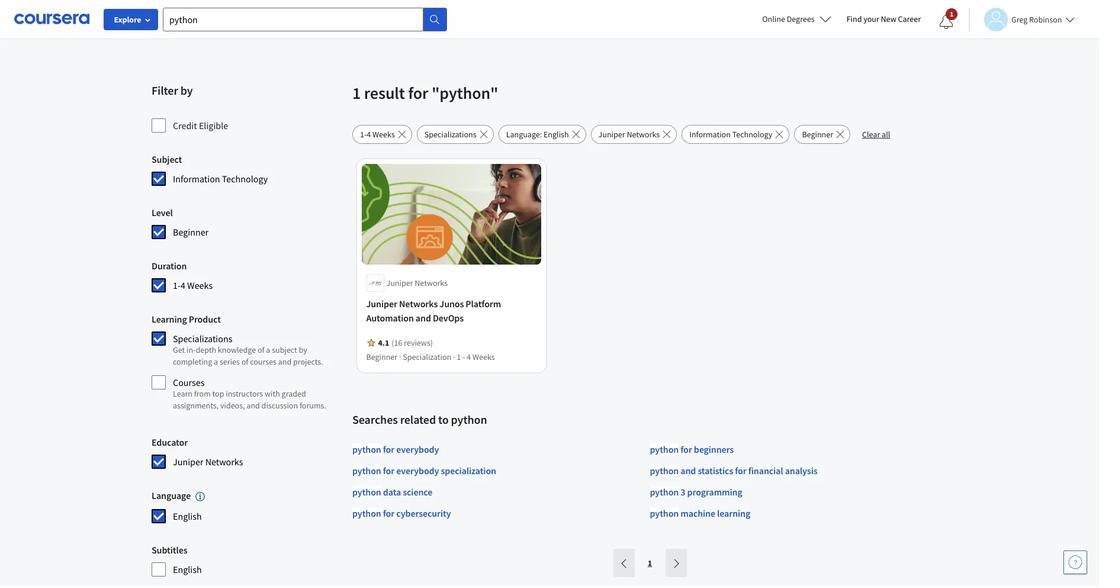 Task type: locate. For each thing, give the bounding box(es) containing it.
1 horizontal spatial 1
[[457, 352, 461, 363]]

0 horizontal spatial technology
[[222, 173, 268, 185]]

0 horizontal spatial a
[[214, 357, 218, 367]]

2 horizontal spatial juniper networks
[[599, 129, 660, 140]]

language group
[[152, 489, 345, 524]]

1 vertical spatial information
[[173, 173, 220, 185]]

python for cybersecurity
[[352, 508, 451, 520]]

1 vertical spatial juniper networks
[[387, 278, 448, 289]]

python down searches
[[352, 444, 381, 456]]

0 vertical spatial 1-4 weeks
[[360, 129, 395, 140]]

0 vertical spatial by
[[180, 83, 193, 98]]

1 horizontal spatial information
[[690, 129, 731, 140]]

2 vertical spatial 4
[[467, 352, 471, 363]]

videos,
[[220, 400, 245, 411]]

duration group
[[152, 259, 345, 293]]

0 horizontal spatial weeks
[[187, 280, 213, 291]]

1 right career
[[950, 9, 954, 18]]

by up projects.
[[299, 345, 307, 355]]

online
[[762, 14, 785, 24]]

science
[[403, 487, 433, 498]]

1 button
[[930, 8, 963, 36]]

1 for 1 result for "python"
[[352, 82, 361, 104]]

technology inside subject group
[[222, 173, 268, 185]]

specialization
[[403, 352, 452, 363]]

for left financial
[[735, 465, 747, 477]]

1 vertical spatial of
[[241, 357, 248, 367]]

python up python data science
[[352, 465, 381, 477]]

networks inside button
[[627, 129, 660, 140]]

1 result for "python"
[[352, 82, 498, 104]]

online degrees button
[[753, 6, 841, 32]]

1 inside button
[[950, 9, 954, 18]]

instructors
[[226, 389, 263, 399]]

of up courses
[[258, 345, 264, 355]]

0 vertical spatial 4
[[367, 129, 371, 140]]

clear all button
[[855, 125, 897, 144]]

1 vertical spatial weeks
[[187, 280, 213, 291]]

1 left result
[[352, 82, 361, 104]]

0 horizontal spatial 1-4 weeks
[[173, 280, 213, 291]]

searches
[[352, 412, 398, 427]]

weeks down result
[[373, 129, 395, 140]]

beginner down 4.1
[[367, 352, 398, 363]]

everybody for python for everybody
[[396, 444, 439, 456]]

1 vertical spatial beginner
[[173, 226, 209, 238]]

python left machine
[[650, 508, 679, 520]]

product
[[189, 313, 221, 325]]

0 vertical spatial everybody
[[396, 444, 439, 456]]

4 down result
[[367, 129, 371, 140]]

juniper inside juniper networks junos platform automation and devops
[[367, 298, 398, 310]]

3
[[681, 487, 686, 498]]

1 horizontal spatial a
[[266, 345, 270, 355]]

browse
[[144, 17, 173, 29]]

and left devops
[[416, 312, 431, 324]]

information
[[690, 129, 731, 140], [173, 173, 220, 185]]

page navigation navigation
[[612, 549, 688, 578]]

python
[[451, 412, 487, 427], [352, 444, 381, 456], [650, 444, 679, 456], [352, 465, 381, 477], [650, 465, 679, 477], [352, 487, 381, 498], [650, 487, 679, 498], [352, 508, 381, 520], [650, 508, 679, 520]]

automation
[[367, 312, 414, 324]]

1 horizontal spatial by
[[299, 345, 307, 355]]

specializations down "python"
[[425, 129, 477, 140]]

1 vertical spatial 1-
[[173, 280, 181, 291]]

beginner · specialization · 1 - 4 weeks
[[367, 352, 495, 363]]

technology
[[732, 129, 773, 140], [222, 173, 268, 185]]

1 horizontal spatial technology
[[732, 129, 773, 140]]

platform
[[466, 298, 501, 310]]

python and statistics for financial analysis
[[650, 465, 818, 477]]

specializations button
[[417, 125, 494, 144]]

english inside subtitles group
[[173, 564, 202, 576]]

python down python data science
[[352, 508, 381, 520]]

1-4 weeks down result
[[360, 129, 395, 140]]

1- inside duration group
[[173, 280, 181, 291]]

a up courses
[[266, 345, 270, 355]]

and down python for beginners
[[681, 465, 696, 477]]

4 right -
[[467, 352, 471, 363]]

related
[[400, 412, 436, 427]]

4.1
[[378, 338, 390, 349]]

juniper networks
[[599, 129, 660, 140], [387, 278, 448, 289], [173, 456, 243, 468]]

· left -
[[453, 352, 455, 363]]

english down information about this filter group image at the left bottom of page
[[173, 511, 202, 523]]

1 vertical spatial 1-4 weeks
[[173, 280, 213, 291]]

1 vertical spatial everybody
[[396, 465, 439, 477]]

python data science
[[352, 487, 433, 498]]

2 horizontal spatial 1
[[950, 9, 954, 18]]

0 vertical spatial technology
[[732, 129, 773, 140]]

english right language:
[[544, 129, 569, 140]]

4.1 (16 reviews)
[[378, 338, 433, 349]]

for up data
[[383, 465, 395, 477]]

1-4 weeks inside duration group
[[173, 280, 213, 291]]

everybody
[[396, 444, 439, 456], [396, 465, 439, 477]]

0 vertical spatial specializations
[[425, 129, 477, 140]]

all
[[882, 129, 890, 140]]

and
[[416, 312, 431, 324], [278, 357, 292, 367], [247, 400, 260, 411], [681, 465, 696, 477]]

level group
[[152, 206, 345, 240]]

python for everybody specialization
[[352, 465, 496, 477]]

0 vertical spatial english
[[544, 129, 569, 140]]

python left 3
[[650, 487, 679, 498]]

0 vertical spatial weeks
[[373, 129, 395, 140]]

of down knowledge
[[241, 357, 248, 367]]

clear all
[[862, 129, 890, 140]]

completing
[[173, 357, 212, 367]]

0 horizontal spatial juniper networks
[[173, 456, 243, 468]]

0 vertical spatial of
[[258, 345, 264, 355]]

weeks right -
[[473, 352, 495, 363]]

a left series
[[214, 357, 218, 367]]

1 horizontal spatial 1-4 weeks
[[360, 129, 395, 140]]

specializations down product
[[173, 333, 232, 345]]

1-4 weeks inside button
[[360, 129, 395, 140]]

information technology
[[690, 129, 773, 140], [173, 173, 268, 185]]

python left data
[[352, 487, 381, 498]]

0 horizontal spatial 1-
[[173, 280, 181, 291]]

0 horizontal spatial 1
[[352, 82, 361, 104]]

4 inside button
[[367, 129, 371, 140]]

2 vertical spatial english
[[173, 564, 202, 576]]

1- down duration
[[173, 280, 181, 291]]

· down (16
[[399, 352, 402, 363]]

2 vertical spatial weeks
[[473, 352, 495, 363]]

0 horizontal spatial 4
[[181, 280, 185, 291]]

and down subject
[[278, 357, 292, 367]]

1
[[950, 9, 954, 18], [352, 82, 361, 104], [457, 352, 461, 363]]

learning
[[152, 313, 187, 325]]

0 horizontal spatial information technology
[[173, 173, 268, 185]]

everybody up the science
[[396, 465, 439, 477]]

0 vertical spatial information technology
[[690, 129, 773, 140]]

for right result
[[408, 82, 429, 104]]

1- inside 1-4 weeks button
[[360, 129, 367, 140]]

a
[[266, 345, 270, 355], [214, 357, 218, 367]]

learn
[[173, 389, 192, 399]]

python right to
[[451, 412, 487, 427]]

0 vertical spatial information
[[690, 129, 731, 140]]

1 vertical spatial english
[[173, 511, 202, 523]]

analysis
[[785, 465, 818, 477]]

1 vertical spatial information technology
[[173, 173, 268, 185]]

1 everybody from the top
[[396, 444, 439, 456]]

beginner
[[802, 129, 833, 140], [173, 226, 209, 238], [367, 352, 398, 363]]

0 vertical spatial juniper networks
[[599, 129, 660, 140]]

by
[[180, 83, 193, 98], [299, 345, 307, 355]]

previous page image
[[619, 559, 629, 569]]

0 vertical spatial 1-
[[360, 129, 367, 140]]

for down data
[[383, 508, 395, 520]]

0 horizontal spatial beginner
[[173, 226, 209, 238]]

1-4 weeks
[[360, 129, 395, 140], [173, 280, 213, 291]]

beginner inside button
[[802, 129, 833, 140]]

weeks up product
[[187, 280, 213, 291]]

information about this filter group image
[[196, 492, 205, 502]]

1 horizontal spatial specializations
[[425, 129, 477, 140]]

for left beginners
[[681, 444, 692, 456]]

"python"
[[432, 82, 498, 104]]

juniper inside button
[[599, 129, 625, 140]]

english inside "language" group
[[173, 511, 202, 523]]

2 everybody from the top
[[396, 465, 439, 477]]

1 horizontal spatial 4
[[367, 129, 371, 140]]

english down subtitles
[[173, 564, 202, 576]]

and inside juniper networks junos platform automation and devops
[[416, 312, 431, 324]]

1 left -
[[457, 352, 461, 363]]

for for python for everybody
[[383, 444, 395, 456]]

english
[[544, 129, 569, 140], [173, 511, 202, 523], [173, 564, 202, 576]]

None search field
[[163, 7, 447, 31]]

1 horizontal spatial beginner
[[367, 352, 398, 363]]

knowledge
[[218, 345, 256, 355]]

beginner left the clear
[[802, 129, 833, 140]]

2 vertical spatial beginner
[[367, 352, 398, 363]]

subject
[[272, 345, 297, 355]]

1 vertical spatial specializations
[[173, 333, 232, 345]]

2 · from the left
[[453, 352, 455, 363]]

educator group
[[152, 435, 345, 470]]

juniper networks inside button
[[599, 129, 660, 140]]

2 horizontal spatial 4
[[467, 352, 471, 363]]

1 horizontal spatial juniper networks
[[387, 278, 448, 289]]

python down python for beginners
[[650, 465, 679, 477]]

1 horizontal spatial information technology
[[690, 129, 773, 140]]

1 horizontal spatial 1-
[[360, 129, 367, 140]]

for for python for cybersecurity
[[383, 508, 395, 520]]

machine
[[681, 508, 715, 520]]

specializations
[[425, 129, 477, 140], [173, 333, 232, 345]]

python for python data science
[[352, 487, 381, 498]]

online degrees
[[762, 14, 815, 24]]

weeks
[[373, 129, 395, 140], [187, 280, 213, 291], [473, 352, 495, 363]]

1 vertical spatial 4
[[181, 280, 185, 291]]

top
[[212, 389, 224, 399]]

python left beginners
[[650, 444, 679, 456]]

1 vertical spatial by
[[299, 345, 307, 355]]

0 horizontal spatial specializations
[[173, 333, 232, 345]]

4 down duration
[[181, 280, 185, 291]]

educator
[[152, 437, 188, 448]]

next page image
[[671, 559, 681, 569]]

1 horizontal spatial ·
[[453, 352, 455, 363]]

of
[[258, 345, 264, 355], [241, 357, 248, 367]]

python for python for beginners
[[650, 444, 679, 456]]

beginner up duration
[[173, 226, 209, 238]]

beginner inside level group
[[173, 226, 209, 238]]

information technology inside subject group
[[173, 173, 268, 185]]

for for python for everybody specialization
[[383, 465, 395, 477]]

1 horizontal spatial weeks
[[373, 129, 395, 140]]

0 vertical spatial 1
[[950, 9, 954, 18]]

everybody for python for everybody specialization
[[396, 465, 439, 477]]

get in-depth knowledge of a subject by completing a series of courses and projects.
[[173, 345, 323, 367]]

for
[[408, 82, 429, 104], [383, 444, 395, 456], [681, 444, 692, 456], [383, 465, 395, 477], [735, 465, 747, 477], [383, 508, 395, 520]]

credit
[[173, 120, 197, 131]]

1 vertical spatial technology
[[222, 173, 268, 185]]

2 vertical spatial juniper networks
[[173, 456, 243, 468]]

0 horizontal spatial information
[[173, 173, 220, 185]]

0 vertical spatial beginner
[[802, 129, 833, 140]]

1 horizontal spatial of
[[258, 345, 264, 355]]

and down instructors
[[247, 400, 260, 411]]

1-4 weeks down duration
[[173, 280, 213, 291]]

0 horizontal spatial ·
[[399, 352, 402, 363]]

4
[[367, 129, 371, 140], [181, 280, 185, 291], [467, 352, 471, 363]]

learn from top instructors with graded assignments, videos, and discussion forums.
[[173, 389, 326, 411]]

juniper inside educator group
[[173, 456, 203, 468]]

by inside get in-depth knowledge of a subject by completing a series of courses and projects.
[[299, 345, 307, 355]]

greg robinson button
[[969, 7, 1075, 31]]

everybody up python for everybody specialization
[[396, 444, 439, 456]]

specializations inside learning product group
[[173, 333, 232, 345]]

for down searches
[[383, 444, 395, 456]]

by right filter
[[180, 83, 193, 98]]

python for beginners
[[650, 444, 734, 456]]

in-
[[187, 345, 196, 355]]

1 vertical spatial 1
[[352, 82, 361, 104]]

1 for 1
[[950, 9, 954, 18]]

networks inside educator group
[[205, 456, 243, 468]]

2 vertical spatial 1
[[457, 352, 461, 363]]

1- down result
[[360, 129, 367, 140]]

2 horizontal spatial beginner
[[802, 129, 833, 140]]

find
[[847, 14, 862, 24]]



Task type: vqa. For each thing, say whether or not it's contained in the screenshot.
'Information about this filter group' image
yes



Task type: describe. For each thing, give the bounding box(es) containing it.
level
[[152, 207, 173, 219]]

python for everybody
[[352, 444, 439, 456]]

english inside button
[[544, 129, 569, 140]]

find your new career link
[[841, 12, 927, 27]]

python for python 3 programming
[[650, 487, 679, 498]]

statistics
[[698, 465, 733, 477]]

4 inside duration group
[[181, 280, 185, 291]]

courses
[[173, 377, 205, 389]]

python for python for everybody
[[352, 444, 381, 456]]

2 horizontal spatial weeks
[[473, 352, 495, 363]]

beginner for beginner · specialization · 1 - 4 weeks
[[367, 352, 398, 363]]

learning product
[[152, 313, 221, 325]]

networks inside juniper networks junos platform automation and devops
[[399, 298, 438, 310]]

english for "language" group
[[173, 511, 202, 523]]

discussion
[[262, 400, 298, 411]]

subtitles group
[[152, 543, 345, 578]]

career
[[898, 14, 921, 24]]

specialization
[[441, 465, 496, 477]]

forums.
[[300, 400, 326, 411]]

python 3 programming
[[650, 487, 743, 498]]

assignments,
[[173, 400, 219, 411]]

0 horizontal spatial by
[[180, 83, 193, 98]]

and inside learn from top instructors with graded assignments, videos, and discussion forums.
[[247, 400, 260, 411]]

get
[[173, 345, 185, 355]]

reviews)
[[404, 338, 433, 349]]

cybersecurity
[[396, 508, 451, 520]]

programming
[[687, 487, 743, 498]]

explore
[[114, 14, 141, 25]]

python for python machine
[[650, 508, 679, 520]]

series
[[220, 357, 240, 367]]

devops
[[433, 312, 464, 324]]

beginner button
[[794, 125, 851, 144]]

financial
[[749, 465, 783, 477]]

1 vertical spatial a
[[214, 357, 218, 367]]

specializations inside button
[[425, 129, 477, 140]]

greg robinson
[[1012, 14, 1062, 25]]

python machine
[[650, 508, 715, 520]]

weeks inside duration group
[[187, 280, 213, 291]]

technology inside information technology button
[[732, 129, 773, 140]]

depth
[[196, 345, 216, 355]]

graded
[[282, 389, 306, 399]]

show notifications image
[[939, 15, 954, 29]]

language: english button
[[498, 125, 586, 144]]

-
[[463, 352, 465, 363]]

language: english
[[506, 129, 569, 140]]

your
[[864, 14, 879, 24]]

information technology inside button
[[690, 129, 773, 140]]

explore button
[[104, 9, 158, 30]]

beginner for the beginner button
[[802, 129, 833, 140]]

beginners
[[694, 444, 734, 456]]

find your new career
[[847, 14, 921, 24]]

filter by
[[152, 83, 193, 98]]

with
[[265, 389, 280, 399]]

juniper networks button
[[591, 125, 677, 144]]

information inside subject group
[[173, 173, 220, 185]]

language
[[152, 490, 191, 502]]

result
[[364, 82, 405, 104]]

juniper networks junos platform automation and devops
[[367, 298, 501, 324]]

0 vertical spatial a
[[266, 345, 270, 355]]

and inside get in-depth knowledge of a subject by completing a series of courses and projects.
[[278, 357, 292, 367]]

eligible
[[199, 120, 228, 131]]

projects.
[[293, 357, 323, 367]]

information inside button
[[690, 129, 731, 140]]

learning product group
[[152, 312, 345, 416]]

language:
[[506, 129, 542, 140]]

python for python and statistics for financial analysis
[[650, 465, 679, 477]]

browse link
[[144, 16, 173, 30]]

clear
[[862, 129, 880, 140]]

help center image
[[1068, 556, 1083, 570]]

from
[[194, 389, 211, 399]]

searches related to python
[[352, 412, 487, 427]]

courses
[[250, 357, 277, 367]]

robinson
[[1029, 14, 1062, 25]]

python for python for everybody specialization
[[352, 465, 381, 477]]

(16
[[392, 338, 403, 349]]

junos
[[440, 298, 464, 310]]

for for python for beginners
[[681, 444, 692, 456]]

learning
[[717, 508, 751, 520]]

degrees
[[787, 14, 815, 24]]

filter
[[152, 83, 178, 98]]

credit eligible
[[173, 120, 228, 131]]

subject group
[[152, 152, 345, 187]]

juniper networks junos platform automation and devops link
[[367, 297, 537, 325]]

What do you want to learn? text field
[[163, 7, 423, 31]]

juniper networks inside educator group
[[173, 456, 243, 468]]

subject
[[152, 153, 182, 165]]

python for python for cybersecurity
[[352, 508, 381, 520]]

1 · from the left
[[399, 352, 402, 363]]

information technology button
[[682, 125, 790, 144]]

english for subtitles group
[[173, 564, 202, 576]]

weeks inside button
[[373, 129, 395, 140]]

new
[[881, 14, 897, 24]]

subtitles
[[152, 544, 187, 556]]

coursera image
[[14, 10, 89, 29]]

0 horizontal spatial of
[[241, 357, 248, 367]]

1-4 weeks button
[[352, 125, 412, 144]]

greg
[[1012, 14, 1028, 25]]

to
[[438, 412, 449, 427]]

duration
[[152, 260, 187, 272]]



